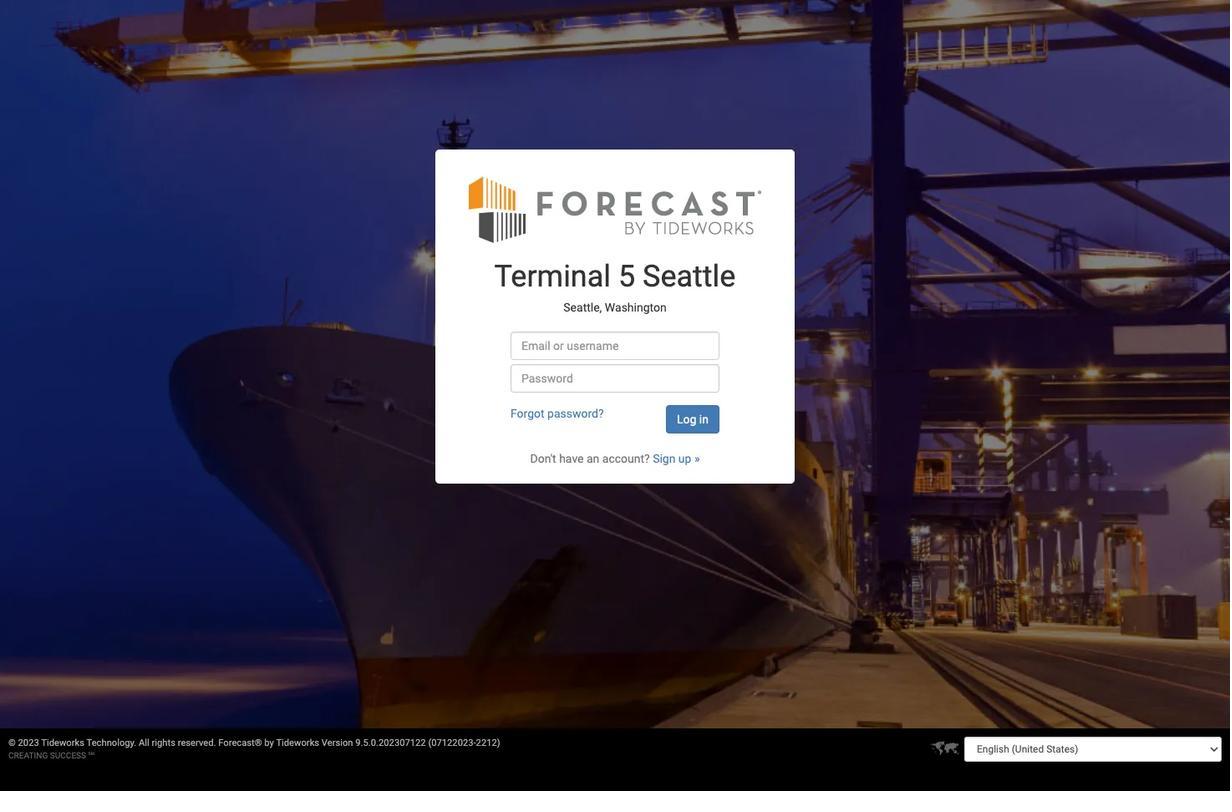 Task type: locate. For each thing, give the bounding box(es) containing it.
forecast® by tideworks image
[[469, 175, 762, 244]]

terminal 5 seattle seattle, washington
[[495, 259, 736, 315]]

don't
[[531, 452, 557, 466]]

log
[[677, 413, 697, 426]]

2023
[[18, 738, 39, 749]]

9.5.0.202307122
[[356, 738, 426, 749]]

don't have an account? sign up »
[[531, 452, 700, 466]]

in
[[700, 413, 709, 426]]

have
[[560, 452, 584, 466]]

1 horizontal spatial tideworks
[[276, 738, 320, 749]]

up
[[679, 452, 692, 466]]

washington
[[605, 301, 667, 315]]

forecast®
[[218, 738, 262, 749]]

© 2023 tideworks technology. all rights reserved. forecast® by tideworks version 9.5.0.202307122 (07122023-2212) creating success ℠
[[8, 738, 501, 761]]

2212)
[[476, 738, 501, 749]]

tideworks
[[41, 738, 84, 749], [276, 738, 320, 749]]

tideworks up success
[[41, 738, 84, 749]]

all
[[139, 738, 150, 749]]

password?
[[548, 407, 604, 420]]

sign
[[653, 452, 676, 466]]

2 tideworks from the left
[[276, 738, 320, 749]]

sign up » link
[[653, 452, 700, 466]]

seattle,
[[564, 301, 602, 315]]

tideworks right by
[[276, 738, 320, 749]]

log in button
[[666, 405, 720, 434]]

account?
[[603, 452, 650, 466]]

0 horizontal spatial tideworks
[[41, 738, 84, 749]]

©
[[8, 738, 16, 749]]

forgot password? link
[[511, 407, 604, 420]]

1 tideworks from the left
[[41, 738, 84, 749]]



Task type: describe. For each thing, give the bounding box(es) containing it.
seattle
[[643, 259, 736, 294]]

(07122023-
[[428, 738, 476, 749]]

rights
[[152, 738, 176, 749]]

forgot password? log in
[[511, 407, 709, 426]]

version
[[322, 738, 353, 749]]

by
[[265, 738, 274, 749]]

»
[[695, 452, 700, 466]]

Email or username text field
[[511, 332, 720, 360]]

Password password field
[[511, 364, 720, 393]]

an
[[587, 452, 600, 466]]

technology.
[[87, 738, 137, 749]]

reserved.
[[178, 738, 216, 749]]

success
[[50, 752, 86, 761]]

5
[[619, 259, 636, 294]]

℠
[[88, 752, 95, 761]]

creating
[[8, 752, 48, 761]]

forgot
[[511, 407, 545, 420]]

terminal
[[495, 259, 611, 294]]



